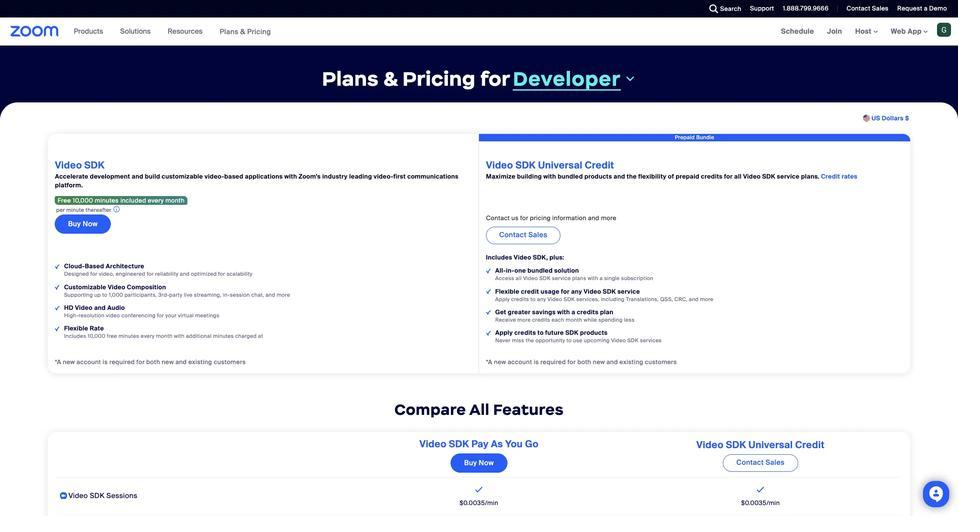 Task type: locate. For each thing, give the bounding box(es) containing it.
10,000 up per minute thereafter
[[73, 197, 93, 205]]

0 horizontal spatial contact sales
[[499, 231, 548, 240]]

main content containing developer
[[0, 18, 959, 517]]

1 vertical spatial the
[[526, 337, 534, 344]]

flexible for flexible rate
[[64, 325, 88, 332]]

us
[[512, 214, 519, 222]]

video inside all-in-one bundled solution access all video sdk service plans with a single subscription
[[523, 275, 538, 282]]

existing down additional
[[188, 358, 212, 366]]

0 vertical spatial sales
[[872, 4, 889, 12]]

2 apply from the top
[[495, 329, 513, 337]]

0 horizontal spatial account
[[77, 358, 101, 366]]

2 customers from the left
[[645, 358, 677, 366]]

10,000
[[73, 197, 93, 205], [88, 333, 105, 340]]

communications
[[408, 173, 459, 181]]

request
[[898, 4, 923, 12]]

credit for video sdk universal credit
[[796, 439, 825, 452]]

main content
[[0, 18, 959, 517]]

service inside flexible credit usage for any video sdk service apply credits to any video sdk services, including translations, qss, crc, and more
[[618, 288, 640, 296]]

1 *a new account is required for both new and existing customers from the left
[[55, 358, 246, 366]]

0 vertical spatial buy now
[[68, 220, 98, 229]]

engineered
[[116, 271, 145, 278]]

more right chat,
[[277, 292, 290, 299]]

every inside flexible rate includes 10,000 free minutes every month with additional minutes charged at
[[141, 333, 155, 340]]

qss,
[[661, 296, 673, 303]]

and right chat,
[[266, 292, 275, 299]]

month down customizable
[[165, 197, 185, 205]]

plans for plans & pricing
[[220, 27, 239, 36]]

video inside video sdk accelerate development and build customizable video-based applications with zoom's industry leading video-first communications platform.
[[55, 159, 82, 172]]

10,000 down rate
[[88, 333, 105, 340]]

include image left customizable
[[55, 285, 60, 290]]

sdk
[[84, 159, 105, 172], [516, 159, 536, 172], [763, 173, 776, 181], [540, 275, 551, 282], [603, 288, 616, 296], [564, 296, 575, 303], [566, 329, 579, 337], [628, 337, 639, 344], [449, 438, 469, 451], [726, 439, 747, 452], [90, 492, 105, 501]]

1 vertical spatial flexible
[[64, 325, 88, 332]]

a left "single"
[[600, 275, 603, 282]]

0 horizontal spatial includes
[[64, 333, 86, 340]]

2 existing from the left
[[620, 358, 644, 366]]

credit for video sdk universal credit maximize building with bundled products and the flexibility of prepaid credits for all video sdk service plans. credit rates
[[585, 159, 614, 172]]

2 both from the left
[[578, 358, 592, 366]]

universal
[[538, 159, 583, 172], [749, 439, 793, 452]]

application containing video sdk pay as you go
[[57, 433, 902, 517]]

sales up host dropdown button
[[872, 4, 889, 12]]

0 vertical spatial the
[[627, 173, 637, 181]]

buy now down per minute thereafter
[[68, 220, 98, 229]]

contact down us
[[499, 231, 527, 240]]

and up resolution
[[94, 304, 106, 312]]

buy for the leftmost "buy now" link
[[68, 220, 81, 229]]

pricing for plans & pricing for
[[403, 66, 476, 92]]

minute
[[66, 207, 84, 214]]

buy now for the bottommost "buy now" link
[[464, 459, 494, 468]]

of
[[668, 173, 674, 181]]

1 horizontal spatial buy
[[464, 459, 477, 468]]

2 vertical spatial sales
[[766, 458, 785, 468]]

sales down video sdk universal credit
[[766, 458, 785, 468]]

video,
[[99, 271, 114, 278]]

2 horizontal spatial service
[[777, 173, 800, 181]]

customers down charged
[[214, 358, 246, 366]]

2 vertical spatial credit
[[796, 439, 825, 452]]

1 horizontal spatial pricing
[[403, 66, 476, 92]]

bundle
[[697, 134, 715, 141]]

include image for customizable video composition
[[55, 285, 60, 290]]

pricing inside product information "navigation"
[[247, 27, 271, 36]]

0 vertical spatial buy
[[68, 220, 81, 229]]

1 horizontal spatial now
[[479, 459, 494, 468]]

more right crc,
[[700, 296, 714, 303]]

contact
[[847, 4, 871, 12], [486, 214, 510, 222], [499, 231, 527, 240], [737, 458, 764, 468]]

us dollars $
[[872, 114, 910, 122]]

products
[[585, 173, 612, 181], [580, 329, 608, 337]]

credits right 'prepaid'
[[701, 173, 723, 181]]

0 vertical spatial &
[[240, 27, 245, 36]]

and inside "cloud-based architecture designed for video, engineered for reliability and optimized for scalability"
[[180, 271, 190, 278]]

per minute thereafter
[[56, 207, 111, 214]]

1 horizontal spatial buy now
[[464, 459, 494, 468]]

pricing
[[530, 214, 551, 222]]

zoom's
[[299, 173, 321, 181]]

0 horizontal spatial in-
[[223, 292, 230, 299]]

app
[[908, 27, 922, 36]]

contact sales up host dropdown button
[[847, 4, 889, 12]]

0 horizontal spatial bundled
[[528, 267, 553, 275]]

2 video- from the left
[[374, 173, 394, 181]]

0 vertical spatial a
[[924, 4, 928, 12]]

*a new account is required for both new and existing customers down flexible rate includes 10,000 free minutes every month with additional minutes charged at
[[55, 358, 246, 366]]

1 vertical spatial in-
[[223, 292, 230, 299]]

contact sales down us
[[499, 231, 548, 240]]

is down free
[[103, 358, 108, 366]]

resources
[[168, 27, 203, 36]]

live
[[184, 292, 193, 299]]

0 vertical spatial flexible
[[495, 288, 520, 296]]

and right crc,
[[689, 296, 699, 303]]

account down rate
[[77, 358, 101, 366]]

*a new account is required for both new and existing customers down use
[[486, 358, 677, 366]]

for inside flexible credit usage for any video sdk service apply credits to any video sdk services, including translations, qss, crc, and more
[[561, 288, 570, 296]]

developer
[[513, 66, 621, 91]]

0 vertical spatial plans
[[220, 27, 239, 36]]

1 $0.0035/min from the left
[[460, 500, 499, 507]]

1 account from the left
[[77, 358, 101, 366]]

high-
[[64, 312, 79, 319]]

every right included
[[148, 197, 164, 205]]

1 vertical spatial now
[[479, 459, 494, 468]]

& inside product information "navigation"
[[240, 27, 245, 36]]

0 horizontal spatial service
[[552, 275, 571, 282]]

1 horizontal spatial all
[[735, 173, 742, 181]]

month inside get greater savings with a  credits plan receive more credits each month while spending less
[[566, 317, 583, 324]]

host button
[[856, 27, 878, 36]]

bundled inside all-in-one bundled solution access all video sdk service plans with a single subscription
[[528, 267, 553, 275]]

1 vertical spatial month
[[566, 317, 583, 324]]

0 vertical spatial bundled
[[558, 173, 583, 181]]

1 vertical spatial 10,000
[[88, 333, 105, 340]]

including
[[601, 296, 625, 303]]

credits
[[701, 173, 723, 181], [511, 296, 529, 303], [577, 308, 599, 316], [532, 317, 550, 324], [515, 329, 536, 337]]

include image for apply credits to future sdk products
[[486, 331, 491, 336]]

credits inside video sdk universal credit maximize building with bundled products and the flexibility of prepaid credits for all video sdk service plans. credit rates
[[701, 173, 723, 181]]

0 vertical spatial contact sales
[[847, 4, 889, 12]]

with
[[285, 173, 297, 181], [544, 173, 556, 181], [588, 275, 599, 282], [558, 308, 570, 316], [174, 333, 185, 340]]

buy down video sdk pay as you go
[[464, 459, 477, 468]]

0 vertical spatial in-
[[506, 267, 515, 275]]

minutes up thereafter
[[95, 197, 119, 205]]

0 vertical spatial pricing
[[247, 27, 271, 36]]

1 both from the left
[[146, 358, 160, 366]]

now for the bottommost "buy now" link
[[479, 459, 494, 468]]

every down conferencing
[[141, 333, 155, 340]]

with right "building"
[[544, 173, 556, 181]]

credit
[[585, 159, 614, 172], [821, 173, 841, 181], [796, 439, 825, 452]]

meetings
[[195, 312, 220, 319]]

customizable video composition supporting up to 1,000 participants, 3rd-party live streaming, in-session chat, and more
[[64, 283, 290, 299]]

apply inside flexible credit usage for any video sdk service apply credits to any video sdk services, including translations, qss, crc, and more
[[495, 296, 510, 303]]

plans
[[573, 275, 587, 282]]

$0.0035/min down included image
[[742, 500, 780, 507]]

to inside the customizable video composition supporting up to 1,000 participants, 3rd-party live streaming, in-session chat, and more
[[102, 292, 107, 299]]

$0.0035/min down included icon on the bottom of page
[[460, 500, 499, 507]]

thereafter
[[86, 207, 111, 214]]

per minute thereafter application
[[55, 205, 472, 215]]

month right each
[[566, 317, 583, 324]]

include image left hd
[[55, 306, 60, 311]]

buy down minute
[[68, 220, 81, 229]]

1 vertical spatial universal
[[749, 439, 793, 452]]

account
[[77, 358, 101, 366], [508, 358, 532, 366]]

2 vertical spatial a
[[572, 308, 576, 316]]

and left build
[[132, 173, 143, 181]]

include image
[[486, 310, 491, 315]]

include image for cloud-based architecture
[[55, 265, 60, 269]]

credits inside apply credits to future sdk products never miss the opportunity to use upcoming video sdk services
[[515, 329, 536, 337]]

free 10,000 minutes included every month
[[58, 197, 185, 205]]

flexible credit usage for any video sdk service apply credits to any video sdk services, including translations, qss, crc, and more
[[495, 288, 714, 303]]

and down additional
[[176, 358, 187, 366]]

to inside flexible credit usage for any video sdk service apply credits to any video sdk services, including translations, qss, crc, and more
[[531, 296, 536, 303]]

0 horizontal spatial flexible
[[64, 325, 88, 332]]

1 vertical spatial bundled
[[528, 267, 553, 275]]

1 vertical spatial sales
[[529, 231, 548, 240]]

1 vertical spatial buy now
[[464, 459, 494, 468]]

0 horizontal spatial customers
[[214, 358, 246, 366]]

1 vertical spatial credit
[[821, 173, 841, 181]]

1 horizontal spatial in-
[[506, 267, 515, 275]]

new
[[63, 358, 75, 366], [162, 358, 174, 366], [494, 358, 506, 366], [593, 358, 605, 366]]

0 horizontal spatial all
[[516, 275, 522, 282]]

to down credit
[[531, 296, 536, 303]]

charged
[[235, 333, 257, 340]]

platform.
[[55, 182, 83, 189]]

1 horizontal spatial is
[[534, 358, 539, 366]]

0 horizontal spatial $0.0035/min
[[460, 500, 499, 507]]

buy now link down per minute thereafter
[[55, 215, 111, 234]]

1 vertical spatial buy now link
[[451, 454, 508, 473]]

all
[[735, 173, 742, 181], [516, 275, 522, 282]]

1 vertical spatial contact sales
[[499, 231, 548, 240]]

$0.0035/min
[[460, 500, 499, 507], [742, 500, 780, 507]]

include image
[[55, 265, 60, 269], [486, 269, 491, 274], [55, 285, 60, 290], [486, 290, 491, 294], [55, 306, 60, 311], [55, 327, 60, 331], [486, 331, 491, 336]]

buy
[[68, 220, 81, 229], [464, 459, 477, 468]]

scalability
[[227, 271, 253, 278]]

universal for video sdk universal credit
[[749, 439, 793, 452]]

apply up get
[[495, 296, 510, 303]]

the left flexibility
[[627, 173, 637, 181]]

is
[[103, 358, 108, 366], [534, 358, 539, 366]]

designed
[[64, 271, 89, 278]]

include image left cloud-
[[55, 265, 60, 269]]

video- right customizable
[[205, 173, 224, 181]]

0 vertical spatial service
[[777, 173, 800, 181]]

service down solution on the right
[[552, 275, 571, 282]]

1 horizontal spatial contact sales
[[737, 458, 785, 468]]

virtual
[[178, 312, 194, 319]]

0 horizontal spatial is
[[103, 358, 108, 366]]

products inside apply credits to future sdk products never miss the opportunity to use upcoming video sdk services
[[580, 329, 608, 337]]

includes inside flexible rate includes 10,000 free minutes every month with additional minutes charged at
[[64, 333, 86, 340]]

credits up miss
[[515, 329, 536, 337]]

include image left all-
[[486, 269, 491, 274]]

1 vertical spatial service
[[552, 275, 571, 282]]

contact down video sdk universal credit
[[737, 458, 764, 468]]

contact sales link
[[840, 0, 891, 18], [847, 4, 889, 12], [486, 227, 561, 245], [723, 455, 799, 472]]

required down opportunity on the bottom right
[[541, 358, 566, 366]]

any down usage
[[537, 296, 546, 303]]

a up apply credits to future sdk products never miss the opportunity to use upcoming video sdk services
[[572, 308, 576, 316]]

all inside all-in-one bundled solution access all video sdk service plans with a single subscription
[[516, 275, 522, 282]]

to up opportunity on the bottom right
[[538, 329, 544, 337]]

in- up access
[[506, 267, 515, 275]]

video inside the customizable video composition supporting up to 1,000 participants, 3rd-party live streaming, in-session chat, and more
[[108, 283, 125, 291]]

translations,
[[626, 296, 659, 303]]

request a demo link
[[891, 0, 959, 18], [898, 4, 948, 12]]

flexible down access
[[495, 288, 520, 296]]

include image up include image
[[486, 290, 491, 294]]

video- right leading
[[374, 173, 394, 181]]

contact us for pricing information and more
[[486, 214, 617, 222]]

with inside flexible rate includes 10,000 free minutes every month with additional minutes charged at
[[174, 333, 185, 340]]

include image left rate
[[55, 327, 60, 331]]

contact sales
[[847, 4, 889, 12], [499, 231, 548, 240], [737, 458, 785, 468]]

access
[[495, 275, 515, 282]]

savings
[[532, 308, 556, 316]]

0 horizontal spatial a
[[572, 308, 576, 316]]

0 horizontal spatial universal
[[538, 159, 583, 172]]

month down your
[[156, 333, 173, 340]]

buy now down video sdk pay as you go
[[464, 459, 494, 468]]

1 horizontal spatial required
[[541, 358, 566, 366]]

with inside all-in-one bundled solution access all video sdk service plans with a single subscription
[[588, 275, 599, 282]]

now down per minute thereafter
[[83, 220, 98, 229]]

a inside all-in-one bundled solution access all video sdk service plans with a single subscription
[[600, 275, 603, 282]]

more down 'greater'
[[518, 317, 531, 324]]

now down the 'pay'
[[479, 459, 494, 468]]

1 apply from the top
[[495, 296, 510, 303]]

join link
[[821, 18, 849, 46]]

contact sales for contact us for pricing information and more
[[499, 231, 548, 240]]

1 horizontal spatial sales
[[766, 458, 785, 468]]

1 vertical spatial &
[[384, 66, 398, 92]]

sales down the pricing
[[529, 231, 548, 240]]

service down subscription at the right of the page
[[618, 288, 640, 296]]

1 horizontal spatial *a new account is required for both new and existing customers
[[486, 358, 677, 366]]

composition
[[127, 283, 166, 291]]

with up each
[[558, 308, 570, 316]]

customers down services on the bottom right of page
[[645, 358, 677, 366]]

both down flexible rate includes 10,000 free minutes every month with additional minutes charged at
[[146, 358, 160, 366]]

$0.0035/min cell
[[338, 482, 620, 512], [620, 482, 902, 512]]

0 vertical spatial 10,000
[[73, 197, 93, 205]]

0 vertical spatial products
[[585, 173, 612, 181]]

*a new account is required for both new and existing customers
[[55, 358, 246, 366], [486, 358, 677, 366]]

0 vertical spatial month
[[165, 197, 185, 205]]

and inside the customizable video composition supporting up to 1,000 participants, 3rd-party live streaming, in-session chat, and more
[[266, 292, 275, 299]]

1 horizontal spatial both
[[578, 358, 592, 366]]

0 vertical spatial any
[[571, 288, 582, 296]]

0 horizontal spatial *a
[[55, 358, 61, 366]]

apply credits to future sdk products never miss the opportunity to use upcoming video sdk services
[[495, 329, 662, 344]]

with right plans
[[588, 275, 599, 282]]

and inside video sdk universal credit maximize building with bundled products and the flexibility of prepaid credits for all video sdk service plans. credit rates
[[614, 173, 625, 181]]

0 horizontal spatial &
[[240, 27, 245, 36]]

buy now link
[[55, 215, 111, 234], [451, 454, 508, 473]]

existing down services on the bottom right of page
[[620, 358, 644, 366]]

1 required from the left
[[109, 358, 135, 366]]

contact sales down video sdk universal credit
[[737, 458, 785, 468]]

the inside apply credits to future sdk products never miss the opportunity to use upcoming video sdk services
[[526, 337, 534, 344]]

buy now link down video sdk pay as you go
[[451, 454, 508, 473]]

existing
[[188, 358, 212, 366], [620, 358, 644, 366]]

include image for hd video and audio
[[55, 306, 60, 311]]

credits down savings
[[532, 317, 550, 324]]

0 vertical spatial credit
[[585, 159, 614, 172]]

1 vertical spatial every
[[141, 333, 155, 340]]

1 horizontal spatial &
[[384, 66, 398, 92]]

apply up never
[[495, 329, 513, 337]]

1 horizontal spatial plans
[[322, 66, 379, 92]]

$
[[906, 114, 910, 122]]

1 is from the left
[[103, 358, 108, 366]]

includes up all-
[[486, 254, 512, 262]]

apply inside apply credits to future sdk products never miss the opportunity to use upcoming video sdk services
[[495, 329, 513, 337]]

1 vertical spatial products
[[580, 329, 608, 337]]

0 horizontal spatial required
[[109, 358, 135, 366]]

usage
[[541, 288, 560, 296]]

include image down include image
[[486, 331, 491, 336]]

the right miss
[[526, 337, 534, 344]]

to
[[102, 292, 107, 299], [531, 296, 536, 303], [538, 329, 544, 337], [567, 337, 572, 344]]

1 vertical spatial apply
[[495, 329, 513, 337]]

required down free
[[109, 358, 135, 366]]

1 vertical spatial any
[[537, 296, 546, 303]]

service inside all-in-one bundled solution access all video sdk service plans with a single subscription
[[552, 275, 571, 282]]

universal inside video sdk universal credit maximize building with bundled products and the flexibility of prepaid credits for all video sdk service plans. credit rates
[[538, 159, 583, 172]]

0 horizontal spatial buy
[[68, 220, 81, 229]]

2 *a new account is required for both new and existing customers from the left
[[486, 358, 677, 366]]

0 horizontal spatial any
[[537, 296, 546, 303]]

plans inside product information "navigation"
[[220, 27, 239, 36]]

with left zoom's
[[285, 173, 297, 181]]

more inside flexible credit usage for any video sdk service apply credits to any video sdk services, including translations, qss, crc, and more
[[700, 296, 714, 303]]

product information navigation
[[67, 18, 278, 46]]

down image
[[625, 74, 636, 84]]

video-
[[205, 173, 224, 181], [374, 173, 394, 181]]

buy for the bottommost "buy now" link
[[464, 459, 477, 468]]

and
[[132, 173, 143, 181], [614, 173, 625, 181], [588, 214, 600, 222], [180, 271, 190, 278], [266, 292, 275, 299], [689, 296, 699, 303], [94, 304, 106, 312], [176, 358, 187, 366], [607, 358, 618, 366]]

1 horizontal spatial a
[[600, 275, 603, 282]]

1 horizontal spatial customers
[[645, 358, 677, 366]]

is down opportunity on the bottom right
[[534, 358, 539, 366]]

service inside video sdk universal credit maximize building with bundled products and the flexibility of prepaid credits for all video sdk service plans. credit rates
[[777, 173, 800, 181]]

2 vertical spatial month
[[156, 333, 173, 340]]

application
[[57, 433, 902, 517]]

0 vertical spatial buy now link
[[55, 215, 111, 234]]

required
[[109, 358, 135, 366], [541, 358, 566, 366]]

flexible inside flexible credit usage for any video sdk service apply credits to any video sdk services, including translations, qss, crc, and more
[[495, 288, 520, 296]]

credits down credit
[[511, 296, 529, 303]]

1 horizontal spatial $0.0035/min
[[742, 500, 780, 507]]

and right reliability at the left of page
[[180, 271, 190, 278]]

1 vertical spatial pricing
[[403, 66, 476, 92]]

with left additional
[[174, 333, 185, 340]]

web app button
[[891, 27, 928, 36]]

with inside video sdk accelerate development and build customizable video-based applications with zoom's industry leading video-first communications platform.
[[285, 173, 297, 181]]

service left plans.
[[777, 173, 800, 181]]

1 vertical spatial buy
[[464, 459, 477, 468]]

banner
[[0, 18, 959, 46]]

universal for video sdk universal credit maximize building with bundled products and the flexibility of prepaid credits for all video sdk service plans. credit rates
[[538, 159, 583, 172]]

and right information
[[588, 214, 600, 222]]

includes down high-
[[64, 333, 86, 340]]

and left flexibility
[[614, 173, 625, 181]]

bundled down sdk,
[[528, 267, 553, 275]]

0 horizontal spatial now
[[83, 220, 98, 229]]

any down plans
[[571, 288, 582, 296]]

1 horizontal spatial *a
[[486, 358, 493, 366]]

10,000 inside flexible rate includes 10,000 free minutes every month with additional minutes charged at
[[88, 333, 105, 340]]

1 horizontal spatial flexible
[[495, 288, 520, 296]]

1 horizontal spatial service
[[618, 288, 640, 296]]

1 horizontal spatial video-
[[374, 173, 394, 181]]

based
[[85, 263, 104, 270]]

1 vertical spatial a
[[600, 275, 603, 282]]

video
[[55, 159, 82, 172], [486, 159, 513, 172], [744, 173, 761, 181], [514, 254, 532, 262], [523, 275, 538, 282], [108, 283, 125, 291], [584, 288, 602, 296], [548, 296, 563, 303], [75, 304, 93, 312], [611, 337, 626, 344], [420, 438, 447, 451], [697, 439, 724, 452], [69, 492, 88, 501]]

2 $0.0035/min from the left
[[742, 500, 780, 507]]

bundled right "building"
[[558, 173, 583, 181]]

0 horizontal spatial video-
[[205, 173, 224, 181]]

get
[[495, 308, 507, 316]]

0 vertical spatial all
[[735, 173, 742, 181]]

2 vertical spatial contact sales
[[737, 458, 785, 468]]

account down miss
[[508, 358, 532, 366]]

&
[[240, 27, 245, 36], [384, 66, 398, 92]]

flexible inside flexible rate includes 10,000 free minutes every month with additional minutes charged at
[[64, 325, 88, 332]]

1 horizontal spatial bundled
[[558, 173, 583, 181]]

1 horizontal spatial includes
[[486, 254, 512, 262]]

1 vertical spatial plans
[[322, 66, 379, 92]]

a left demo
[[924, 4, 928, 12]]

to right up
[[102, 292, 107, 299]]

included image
[[473, 485, 485, 496]]

1 horizontal spatial account
[[508, 358, 532, 366]]

build
[[145, 173, 160, 181]]

single
[[605, 275, 620, 282]]

video sdk sessions
[[69, 492, 137, 501]]

video
[[106, 312, 120, 319]]

both down use
[[578, 358, 592, 366]]

1 horizontal spatial universal
[[749, 439, 793, 452]]

0 horizontal spatial *a new account is required for both new and existing customers
[[55, 358, 246, 366]]

in- right streaming,
[[223, 292, 230, 299]]

1 horizontal spatial the
[[627, 173, 637, 181]]

$0.0035/min for included image
[[742, 500, 780, 507]]

flexible down high-
[[64, 325, 88, 332]]



Task type: vqa. For each thing, say whether or not it's contained in the screenshot.
"customers"
yes



Task type: describe. For each thing, give the bounding box(es) containing it.
all
[[469, 400, 490, 420]]

plans & pricing
[[220, 27, 271, 36]]

schedule
[[781, 27, 814, 36]]

3rd-
[[158, 292, 169, 299]]

use
[[573, 337, 583, 344]]

products inside video sdk universal credit maximize building with bundled products and the flexibility of prepaid credits for all video sdk service plans. credit rates
[[585, 173, 612, 181]]

flexible rate includes 10,000 free minutes every month with additional minutes charged at
[[64, 325, 263, 340]]

zoom logo image
[[11, 26, 59, 37]]

sdk inside all-in-one bundled solution access all video sdk service plans with a single subscription
[[540, 275, 551, 282]]

streaming,
[[194, 292, 222, 299]]

video sdk accelerate development and build customizable video-based applications with zoom's industry leading video-first communications platform.
[[55, 159, 459, 189]]

maximize
[[486, 173, 516, 181]]

rates
[[842, 173, 858, 181]]

customizable
[[64, 283, 106, 291]]

minutes left charged
[[213, 333, 234, 340]]

sessions image
[[60, 493, 67, 500]]

1 existing from the left
[[188, 358, 212, 366]]

credits up the while
[[577, 308, 599, 316]]

minutes right free
[[119, 333, 139, 340]]

solutions
[[120, 27, 151, 36]]

and inside hd video and audio high-resolution video conferencing for your virtual meetings
[[94, 304, 106, 312]]

less
[[624, 317, 635, 324]]

greater
[[508, 308, 531, 316]]

applications
[[245, 173, 283, 181]]

optimized
[[191, 271, 217, 278]]

per
[[56, 207, 65, 214]]

1,000
[[109, 292, 123, 299]]

2 $0.0035/min cell from the left
[[620, 482, 902, 512]]

cloud-based architecture designed for video, engineered for reliability and optimized for scalability
[[64, 263, 253, 278]]

1.888.799.9666
[[783, 4, 829, 12]]

additional
[[186, 333, 212, 340]]

0 horizontal spatial buy now link
[[55, 215, 111, 234]]

miss
[[512, 337, 524, 344]]

with inside get greater savings with a  credits plan receive more credits each month while spending less
[[558, 308, 570, 316]]

plans for plans & pricing for
[[322, 66, 379, 92]]

resolution
[[79, 312, 105, 319]]

request a demo
[[898, 4, 948, 12]]

4 new from the left
[[593, 358, 605, 366]]

for inside video sdk universal credit maximize building with bundled products and the flexibility of prepaid credits for all video sdk service plans. credit rates
[[724, 173, 733, 181]]

profile picture image
[[938, 23, 952, 37]]

up
[[94, 292, 101, 299]]

schedule link
[[775, 18, 821, 46]]

2 is from the left
[[534, 358, 539, 366]]

video sdk pay as you go
[[420, 438, 539, 451]]

the sdk service usage is determined by monthly meeting session minutes. for example, five users in a ten minute meeting will count as 50 minutes. partial minutes are rounded up. image
[[114, 205, 120, 214]]

included image
[[755, 485, 767, 496]]

a inside get greater savings with a  credits plan receive more credits each month while spending less
[[572, 308, 576, 316]]

support
[[750, 4, 774, 12]]

supporting
[[64, 292, 93, 299]]

include image for all-in-one bundled solution
[[486, 269, 491, 274]]

future
[[546, 329, 564, 337]]

1 $0.0035/min cell from the left
[[338, 482, 620, 512]]

and inside flexible credit usage for any video sdk service apply credits to any video sdk services, including translations, qss, crc, and more
[[689, 296, 699, 303]]

include image for flexible rate
[[55, 327, 60, 331]]

based
[[224, 173, 243, 181]]

credits inside flexible credit usage for any video sdk service apply credits to any video sdk services, including translations, qss, crc, and more
[[511, 296, 529, 303]]

and inside video sdk accelerate development and build customizable video-based applications with zoom's industry leading video-first communications platform.
[[132, 173, 143, 181]]

you
[[506, 438, 523, 451]]

participants,
[[125, 292, 157, 299]]

your
[[166, 312, 177, 319]]

receive
[[495, 317, 516, 324]]

contact up host
[[847, 4, 871, 12]]

to left use
[[567, 337, 572, 344]]

banner containing products
[[0, 18, 959, 46]]

credit
[[521, 288, 539, 296]]

party
[[169, 292, 182, 299]]

1 customers from the left
[[214, 358, 246, 366]]

at
[[258, 333, 263, 340]]

2 account from the left
[[508, 358, 532, 366]]

sessions
[[106, 492, 137, 501]]

in- inside the customizable video composition supporting up to 1,000 participants, 3rd-party live streaming, in-session chat, and more
[[223, 292, 230, 299]]

features
[[493, 400, 564, 420]]

rate
[[90, 325, 104, 332]]

all-
[[495, 267, 506, 275]]

cloud-
[[64, 263, 85, 270]]

customizable
[[162, 173, 203, 181]]

flexible for flexible credit usage for any video sdk service
[[495, 288, 520, 296]]

1 video- from the left
[[205, 173, 224, 181]]

web app
[[891, 27, 922, 36]]

get greater savings with a  credits plan receive more credits each month while spending less
[[495, 308, 635, 324]]

spending
[[599, 317, 623, 324]]

2 horizontal spatial contact sales
[[847, 4, 889, 12]]

leading
[[349, 173, 372, 181]]

3 new from the left
[[494, 358, 506, 366]]

reliability
[[155, 271, 179, 278]]

more inside the customizable video composition supporting up to 1,000 participants, 3rd-party live streaming, in-session chat, and more
[[277, 292, 290, 299]]

plans.
[[801, 173, 820, 181]]

includes video sdk, plus:
[[486, 254, 565, 262]]

first
[[394, 173, 406, 181]]

upcoming
[[584, 337, 610, 344]]

solutions button
[[120, 18, 155, 46]]

month inside flexible rate includes 10,000 free minutes every month with additional minutes charged at
[[156, 333, 173, 340]]

video sdk universal credit maximize building with bundled products and the flexibility of prepaid credits for all video sdk service plans. credit rates
[[486, 159, 858, 181]]

plus:
[[550, 254, 565, 262]]

never
[[495, 337, 511, 344]]

with inside video sdk universal credit maximize building with bundled products and the flexibility of prepaid credits for all video sdk service plans. credit rates
[[544, 173, 556, 181]]

sales for contact us for pricing information and more
[[529, 231, 548, 240]]

2 *a from the left
[[486, 358, 493, 366]]

bundled inside video sdk universal credit maximize building with bundled products and the flexibility of prepaid credits for all video sdk service plans. credit rates
[[558, 173, 583, 181]]

session
[[230, 292, 250, 299]]

meetings navigation
[[775, 18, 959, 46]]

video inside apply credits to future sdk products never miss the opportunity to use upcoming video sdk services
[[611, 337, 626, 344]]

1 horizontal spatial any
[[571, 288, 582, 296]]

products
[[74, 27, 103, 36]]

& for plans & pricing
[[240, 27, 245, 36]]

host
[[856, 27, 874, 36]]

1 new from the left
[[63, 358, 75, 366]]

0 vertical spatial every
[[148, 197, 164, 205]]

2 required from the left
[[541, 358, 566, 366]]

1 *a from the left
[[55, 358, 61, 366]]

free
[[107, 333, 117, 340]]

compare all features
[[395, 400, 564, 420]]

include image for flexible credit usage for any video sdk service
[[486, 290, 491, 294]]

video inside hd video and audio high-resolution video conferencing for your virtual meetings
[[75, 304, 93, 312]]

compare all features element
[[48, 400, 911, 420]]

2 new from the left
[[162, 358, 174, 366]]

included
[[120, 197, 146, 205]]

sales for video sdk universal credit
[[766, 458, 785, 468]]

application inside main content
[[57, 433, 902, 517]]

$0.0035/min for included icon on the bottom of page
[[460, 500, 499, 507]]

credit rates link
[[821, 173, 858, 181]]

more right information
[[601, 214, 617, 222]]

now for the leftmost "buy now" link
[[83, 220, 98, 229]]

contact sales for video sdk universal credit
[[737, 458, 785, 468]]

join
[[828, 27, 843, 36]]

go
[[525, 438, 539, 451]]

products button
[[74, 18, 107, 46]]

opportunity
[[536, 337, 565, 344]]

each
[[552, 317, 565, 324]]

architecture
[[106, 263, 144, 270]]

pricing for plans & pricing
[[247, 27, 271, 36]]

& for plans & pricing for
[[384, 66, 398, 92]]

us dollars $ button
[[872, 114, 910, 123]]

and down the upcoming
[[607, 358, 618, 366]]

as
[[491, 438, 503, 451]]

for inside hd video and audio high-resolution video conferencing for your virtual meetings
[[157, 312, 164, 319]]

contact left us
[[486, 214, 510, 222]]

pay
[[472, 438, 489, 451]]

industry
[[322, 173, 348, 181]]

2 horizontal spatial sales
[[872, 4, 889, 12]]

crc,
[[675, 296, 688, 303]]

sdk inside video sdk accelerate development and build customizable video-based applications with zoom's industry leading video-first communications platform.
[[84, 159, 105, 172]]

video sdk universal credit
[[697, 439, 825, 452]]

while
[[584, 317, 597, 324]]

dollars
[[882, 114, 904, 122]]

buy now for the leftmost "buy now" link
[[68, 220, 98, 229]]

plan
[[600, 308, 614, 316]]

more inside get greater savings with a  credits plan receive more credits each month while spending less
[[518, 317, 531, 324]]

the inside video sdk universal credit maximize building with bundled products and the flexibility of prepaid credits for all video sdk service plans. credit rates
[[627, 173, 637, 181]]

all-in-one bundled solution access all video sdk service plans with a single subscription
[[495, 267, 654, 282]]

all inside video sdk universal credit maximize building with bundled products and the flexibility of prepaid credits for all video sdk service plans. credit rates
[[735, 173, 742, 181]]

in- inside all-in-one bundled solution access all video sdk service plans with a single subscription
[[506, 267, 515, 275]]

solution
[[555, 267, 579, 275]]



